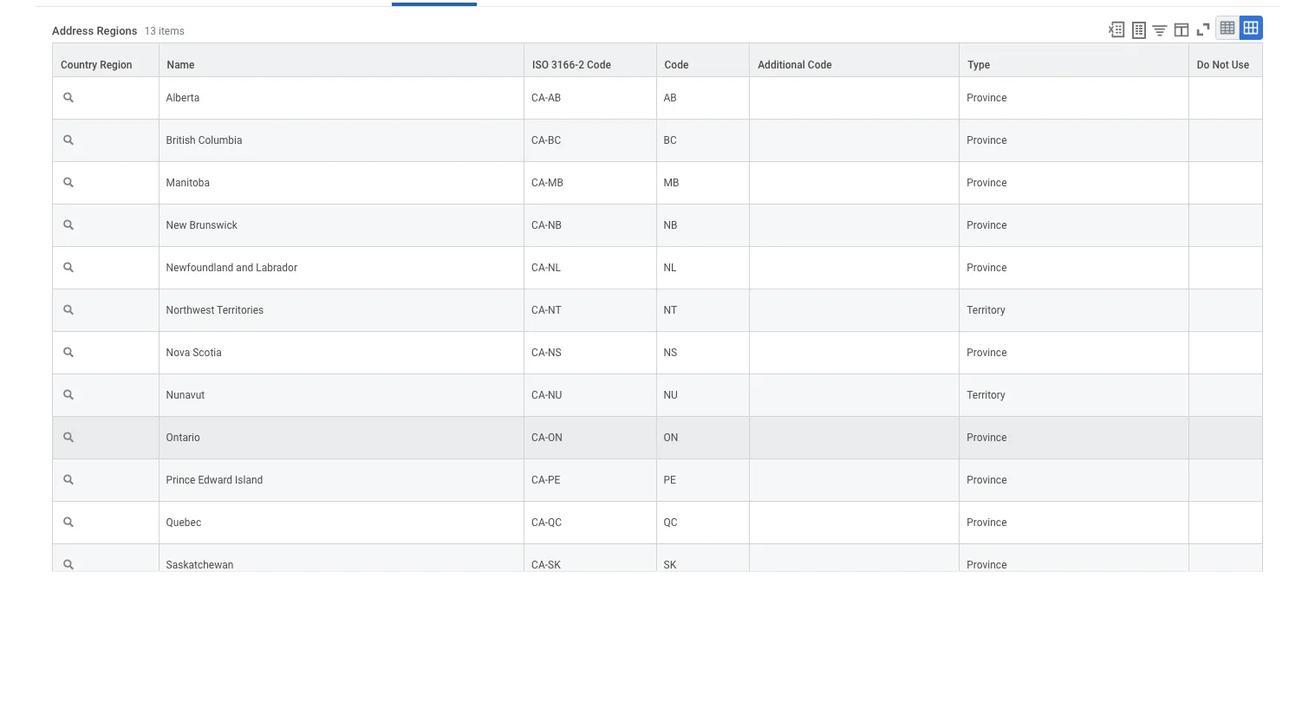 Task type: vqa. For each thing, say whether or not it's contained in the screenshot.
Regions
yes



Task type: describe. For each thing, give the bounding box(es) containing it.
ca- for sk
[[532, 559, 548, 571]]

2 sk from the left
[[664, 559, 677, 571]]

province element for sk
[[967, 556, 1007, 571]]

1 nb from the left
[[548, 219, 562, 231]]

do not use
[[1198, 59, 1250, 71]]

type
[[968, 59, 991, 71]]

province element for nl
[[967, 258, 1007, 274]]

1 code from the left
[[587, 59, 611, 71]]

select to filter grid data image
[[1151, 21, 1170, 39]]

3166-
[[552, 59, 579, 71]]

1 mb from the left
[[548, 177, 564, 189]]

ca- for nb
[[532, 219, 548, 231]]

northwest territories
[[166, 304, 264, 316]]

1 bc from the left
[[548, 134, 561, 146]]

province for sk
[[967, 559, 1007, 571]]

territory for nt
[[967, 304, 1006, 316]]

ca-on
[[532, 432, 563, 444]]

nova scotia
[[166, 347, 222, 359]]

2 code from the left
[[665, 59, 689, 71]]

row containing prince edward island
[[52, 460, 1264, 502]]

province element for bc
[[967, 131, 1007, 146]]

ca- for nl
[[532, 262, 548, 274]]

newfoundland
[[166, 262, 234, 274]]

province element for mb
[[967, 173, 1007, 189]]

quebec
[[166, 517, 201, 529]]

british columbia
[[166, 134, 242, 146]]

ca-nb
[[532, 219, 562, 231]]

province for pe
[[967, 474, 1007, 486]]

use
[[1232, 59, 1250, 71]]

province for mb
[[967, 177, 1007, 189]]

2 ns from the left
[[664, 347, 678, 359]]

type button
[[960, 43, 1189, 76]]

new brunswick
[[166, 219, 237, 231]]

manitoba
[[166, 177, 210, 189]]

2 qc from the left
[[664, 517, 678, 529]]

row containing country region
[[52, 42, 1264, 77]]

2 nt from the left
[[664, 304, 677, 316]]

additional code button
[[750, 43, 959, 76]]

newfoundland and labrador
[[166, 262, 297, 274]]

expand table image
[[1243, 19, 1260, 36]]

country region button
[[53, 43, 158, 76]]

do not use button
[[1190, 43, 1263, 76]]

regions
[[97, 24, 138, 37]]

columbia
[[198, 134, 242, 146]]

new
[[166, 219, 187, 231]]

row containing nova scotia
[[52, 332, 1264, 375]]

province for nb
[[967, 219, 1007, 231]]

and
[[236, 262, 254, 274]]

1 nu from the left
[[548, 389, 562, 401]]

ca-mb
[[532, 177, 564, 189]]

items
[[159, 25, 185, 37]]

province element for qc
[[967, 513, 1007, 529]]

province element for on
[[967, 428, 1007, 444]]

row containing alberta
[[52, 77, 1264, 120]]

territory for nu
[[967, 389, 1006, 401]]

ca-sk
[[532, 559, 561, 571]]

prince
[[166, 474, 196, 486]]

row containing saskatchewan
[[52, 545, 1264, 587]]

ca- for on
[[532, 432, 548, 444]]

ca-ab
[[532, 92, 561, 104]]

additional
[[758, 59, 806, 71]]

country
[[61, 59, 97, 71]]

address regions 13 items
[[52, 24, 185, 37]]

2 ab from the left
[[664, 92, 677, 104]]

alberta
[[166, 92, 200, 104]]

iso 3166-2 code button
[[525, 43, 656, 76]]

province for ns
[[967, 347, 1007, 359]]

saskatchewan
[[166, 559, 234, 571]]

2 mb from the left
[[664, 177, 680, 189]]

1 ns from the left
[[548, 347, 562, 359]]

export to excel image
[[1108, 20, 1127, 39]]

ca- for pe
[[532, 474, 548, 486]]

not
[[1213, 59, 1230, 71]]

northwest
[[166, 304, 215, 316]]

1 on from the left
[[548, 432, 563, 444]]



Task type: locate. For each thing, give the bounding box(es) containing it.
territory element
[[967, 301, 1006, 316], [967, 386, 1006, 401]]

0 horizontal spatial nt
[[548, 304, 562, 316]]

ca- down ca-bc
[[532, 177, 548, 189]]

0 horizontal spatial pe
[[548, 474, 561, 486]]

territory element for nu
[[967, 386, 1006, 401]]

ca-nt
[[532, 304, 562, 316]]

territory element for nt
[[967, 301, 1006, 316]]

ab down 3166-
[[548, 92, 561, 104]]

9 province element from the top
[[967, 513, 1007, 529]]

4 row from the top
[[52, 162, 1264, 205]]

1 horizontal spatial code
[[665, 59, 689, 71]]

10 province from the top
[[967, 559, 1007, 571]]

6 ca- from the top
[[532, 304, 548, 316]]

nu
[[548, 389, 562, 401], [664, 389, 678, 401]]

1 nl from the left
[[548, 262, 561, 274]]

nb
[[548, 219, 562, 231], [664, 219, 678, 231]]

8 row from the top
[[52, 332, 1264, 375]]

name button
[[159, 43, 524, 76]]

table image
[[1219, 19, 1237, 36]]

province element for ns
[[967, 343, 1007, 359]]

2 province element from the top
[[967, 131, 1007, 146]]

do
[[1198, 59, 1210, 71]]

3 province element from the top
[[967, 173, 1007, 189]]

0 horizontal spatial nu
[[548, 389, 562, 401]]

2 territory from the top
[[967, 389, 1006, 401]]

region
[[100, 59, 132, 71]]

2 on from the left
[[664, 432, 679, 444]]

ca-bc
[[532, 134, 561, 146]]

ca- down ca-pe
[[532, 517, 548, 529]]

ab
[[548, 92, 561, 104], [664, 92, 677, 104]]

2 row from the top
[[52, 77, 1264, 120]]

7 province element from the top
[[967, 428, 1007, 444]]

code inside popup button
[[808, 59, 832, 71]]

province element for nb
[[967, 216, 1007, 231]]

1 horizontal spatial ns
[[664, 347, 678, 359]]

ca-pe
[[532, 474, 561, 486]]

0 horizontal spatial code
[[587, 59, 611, 71]]

8 province from the top
[[967, 474, 1007, 486]]

ca- down ca-nt
[[532, 347, 548, 359]]

9 ca- from the top
[[532, 432, 548, 444]]

ca- down ca-ns
[[532, 389, 548, 401]]

code button
[[657, 43, 749, 76]]

iso 3166-2 code
[[533, 59, 611, 71]]

4 ca- from the top
[[532, 219, 548, 231]]

1 horizontal spatial on
[[664, 432, 679, 444]]

row containing ontario
[[52, 417, 1264, 460]]

ab down code popup button on the top of the page
[[664, 92, 677, 104]]

nt
[[548, 304, 562, 316], [664, 304, 677, 316]]

1 qc from the left
[[548, 517, 562, 529]]

1 province element from the top
[[967, 88, 1007, 104]]

ca- for ns
[[532, 347, 548, 359]]

tab list
[[35, 0, 1281, 6]]

labrador
[[256, 262, 297, 274]]

7 province from the top
[[967, 432, 1007, 444]]

scotia
[[193, 347, 222, 359]]

6 province from the top
[[967, 347, 1007, 359]]

ca- down 'ca-qc'
[[532, 559, 548, 571]]

ca- for mb
[[532, 177, 548, 189]]

2 bc from the left
[[664, 134, 677, 146]]

2 nu from the left
[[664, 389, 678, 401]]

ca- for nu
[[532, 389, 548, 401]]

ca- down the ca-ab
[[532, 134, 548, 146]]

province for nl
[[967, 262, 1007, 274]]

ca- up 'ca-qc'
[[532, 474, 548, 486]]

4 province from the top
[[967, 219, 1007, 231]]

5 ca- from the top
[[532, 262, 548, 274]]

brunswick
[[190, 219, 237, 231]]

province for ab
[[967, 92, 1007, 104]]

10 ca- from the top
[[532, 474, 548, 486]]

11 ca- from the top
[[532, 517, 548, 529]]

province element for ab
[[967, 88, 1007, 104]]

ca- for ab
[[532, 92, 548, 104]]

1 horizontal spatial mb
[[664, 177, 680, 189]]

1 ab from the left
[[548, 92, 561, 104]]

7 row from the top
[[52, 290, 1264, 332]]

2 territory element from the top
[[967, 386, 1006, 401]]

1 sk from the left
[[548, 559, 561, 571]]

row containing british columbia
[[52, 120, 1264, 162]]

qc
[[548, 517, 562, 529], [664, 517, 678, 529]]

on
[[548, 432, 563, 444], [664, 432, 679, 444]]

code right iso 3166-2 code popup button
[[665, 59, 689, 71]]

edward
[[198, 474, 233, 486]]

sk
[[548, 559, 561, 571], [664, 559, 677, 571]]

2 nb from the left
[[664, 219, 678, 231]]

ca-nl
[[532, 262, 561, 274]]

row containing manitoba
[[52, 162, 1264, 205]]

1 pe from the left
[[548, 474, 561, 486]]

mb
[[548, 177, 564, 189], [664, 177, 680, 189]]

6 row from the top
[[52, 247, 1264, 290]]

3 ca- from the top
[[532, 177, 548, 189]]

1 row from the top
[[52, 42, 1264, 77]]

nl
[[548, 262, 561, 274], [664, 262, 677, 274]]

13 row from the top
[[52, 545, 1264, 587]]

1 vertical spatial territory
[[967, 389, 1006, 401]]

ca- for nt
[[532, 304, 548, 316]]

1 horizontal spatial pe
[[664, 474, 676, 486]]

fullscreen image
[[1194, 20, 1213, 39]]

code right 2
[[587, 59, 611, 71]]

iso
[[533, 59, 549, 71]]

name
[[167, 59, 195, 71]]

1 horizontal spatial bc
[[664, 134, 677, 146]]

10 province element from the top
[[967, 556, 1007, 571]]

country region
[[61, 59, 132, 71]]

0 horizontal spatial bc
[[548, 134, 561, 146]]

3 province from the top
[[967, 177, 1007, 189]]

0 vertical spatial territory element
[[967, 301, 1006, 316]]

address
[[52, 24, 94, 37]]

ca- down iso
[[532, 92, 548, 104]]

0 horizontal spatial qc
[[548, 517, 562, 529]]

1 horizontal spatial nt
[[664, 304, 677, 316]]

ca-qc
[[532, 517, 562, 529]]

0 horizontal spatial nl
[[548, 262, 561, 274]]

2 pe from the left
[[664, 474, 676, 486]]

export to worksheets image
[[1129, 20, 1150, 41]]

1 horizontal spatial ab
[[664, 92, 677, 104]]

8 province element from the top
[[967, 471, 1007, 486]]

prince edward island
[[166, 474, 263, 486]]

1 horizontal spatial nl
[[664, 262, 677, 274]]

6 province element from the top
[[967, 343, 1007, 359]]

ca-
[[532, 92, 548, 104], [532, 134, 548, 146], [532, 177, 548, 189], [532, 219, 548, 231], [532, 262, 548, 274], [532, 304, 548, 316], [532, 347, 548, 359], [532, 389, 548, 401], [532, 432, 548, 444], [532, 474, 548, 486], [532, 517, 548, 529], [532, 559, 548, 571]]

row containing quebec
[[52, 502, 1264, 545]]

2
[[579, 59, 585, 71]]

0 horizontal spatial ns
[[548, 347, 562, 359]]

bc
[[548, 134, 561, 146], [664, 134, 677, 146]]

0 horizontal spatial nb
[[548, 219, 562, 231]]

ontario
[[166, 432, 200, 444]]

additional code
[[758, 59, 832, 71]]

nunavut
[[166, 389, 205, 401]]

cell
[[750, 77, 960, 120], [1190, 77, 1264, 120], [750, 120, 960, 162], [1190, 120, 1264, 162], [750, 162, 960, 205], [1190, 162, 1264, 205], [750, 205, 960, 247], [1190, 205, 1264, 247], [750, 247, 960, 290], [1190, 247, 1264, 290], [750, 290, 960, 332], [1190, 290, 1264, 332], [750, 332, 960, 375], [1190, 332, 1264, 375], [750, 375, 960, 417], [1190, 375, 1264, 417], [750, 417, 960, 460], [1190, 417, 1264, 460], [750, 460, 960, 502], [1190, 460, 1264, 502], [750, 502, 960, 545], [1190, 502, 1264, 545], [750, 545, 960, 587], [1190, 545, 1264, 587]]

code
[[587, 59, 611, 71], [665, 59, 689, 71], [808, 59, 832, 71]]

code right additional
[[808, 59, 832, 71]]

9 province from the top
[[967, 517, 1007, 529]]

1 territory from the top
[[967, 304, 1006, 316]]

1 ca- from the top
[[532, 92, 548, 104]]

click to view/edit grid preferences image
[[1173, 20, 1192, 39]]

province for on
[[967, 432, 1007, 444]]

nova
[[166, 347, 190, 359]]

10 row from the top
[[52, 417, 1264, 460]]

toolbar
[[1100, 15, 1264, 42]]

1 territory element from the top
[[967, 301, 1006, 316]]

3 row from the top
[[52, 120, 1264, 162]]

british
[[166, 134, 196, 146]]

1 nt from the left
[[548, 304, 562, 316]]

row
[[52, 42, 1264, 77], [52, 77, 1264, 120], [52, 120, 1264, 162], [52, 162, 1264, 205], [52, 205, 1264, 247], [52, 247, 1264, 290], [52, 290, 1264, 332], [52, 332, 1264, 375], [52, 375, 1264, 417], [52, 417, 1264, 460], [52, 460, 1264, 502], [52, 502, 1264, 545], [52, 545, 1264, 587]]

1 province from the top
[[967, 92, 1007, 104]]

row containing new brunswick
[[52, 205, 1264, 247]]

3 code from the left
[[808, 59, 832, 71]]

province for qc
[[967, 517, 1007, 529]]

2 ca- from the top
[[532, 134, 548, 146]]

ca- for bc
[[532, 134, 548, 146]]

province
[[967, 92, 1007, 104], [967, 134, 1007, 146], [967, 177, 1007, 189], [967, 219, 1007, 231], [967, 262, 1007, 274], [967, 347, 1007, 359], [967, 432, 1007, 444], [967, 474, 1007, 486], [967, 517, 1007, 529], [967, 559, 1007, 571]]

1 horizontal spatial nb
[[664, 219, 678, 231]]

island
[[235, 474, 263, 486]]

province element for pe
[[967, 471, 1007, 486]]

ca- up ca-pe
[[532, 432, 548, 444]]

ca- up ca-nl
[[532, 219, 548, 231]]

territories
[[217, 304, 264, 316]]

1 horizontal spatial nu
[[664, 389, 678, 401]]

8 ca- from the top
[[532, 389, 548, 401]]

ca- for qc
[[532, 517, 548, 529]]

11 row from the top
[[52, 460, 1264, 502]]

12 ca- from the top
[[532, 559, 548, 571]]

row containing newfoundland and labrador
[[52, 247, 1264, 290]]

ca- up ca-nt
[[532, 262, 548, 274]]

2 horizontal spatial code
[[808, 59, 832, 71]]

1 vertical spatial territory element
[[967, 386, 1006, 401]]

ca-ns
[[532, 347, 562, 359]]

0 vertical spatial territory
[[967, 304, 1006, 316]]

pe
[[548, 474, 561, 486], [664, 474, 676, 486]]

1 horizontal spatial qc
[[664, 517, 678, 529]]

ca-nu
[[532, 389, 562, 401]]

7 ca- from the top
[[532, 347, 548, 359]]

2 province from the top
[[967, 134, 1007, 146]]

13
[[144, 25, 156, 37]]

ns
[[548, 347, 562, 359], [664, 347, 678, 359]]

0 horizontal spatial ab
[[548, 92, 561, 104]]

territory
[[967, 304, 1006, 316], [967, 389, 1006, 401]]

row containing northwest territories
[[52, 290, 1264, 332]]

4 province element from the top
[[967, 216, 1007, 231]]

5 province element from the top
[[967, 258, 1007, 274]]

province for bc
[[967, 134, 1007, 146]]

9 row from the top
[[52, 375, 1264, 417]]

1 horizontal spatial sk
[[664, 559, 677, 571]]

5 province from the top
[[967, 262, 1007, 274]]

ca- down ca-nl
[[532, 304, 548, 316]]

0 horizontal spatial mb
[[548, 177, 564, 189]]

5 row from the top
[[52, 205, 1264, 247]]

0 horizontal spatial on
[[548, 432, 563, 444]]

province element
[[967, 88, 1007, 104], [967, 131, 1007, 146], [967, 173, 1007, 189], [967, 216, 1007, 231], [967, 258, 1007, 274], [967, 343, 1007, 359], [967, 428, 1007, 444], [967, 471, 1007, 486], [967, 513, 1007, 529], [967, 556, 1007, 571]]

0 horizontal spatial sk
[[548, 559, 561, 571]]

2 nl from the left
[[664, 262, 677, 274]]

row containing nunavut
[[52, 375, 1264, 417]]

12 row from the top
[[52, 502, 1264, 545]]



